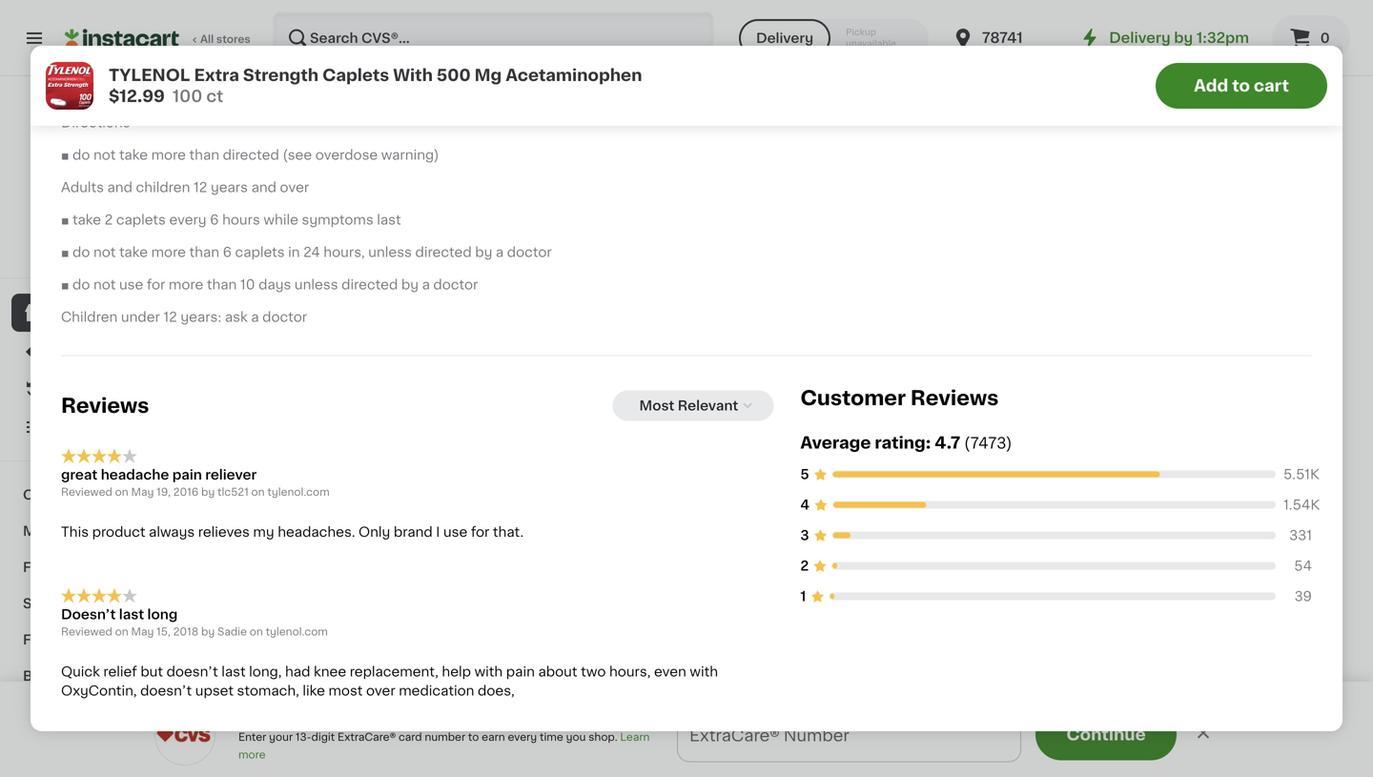 Task type: describe. For each thing, give the bounding box(es) containing it.
red
[[445, 32, 472, 45]]

deals link
[[11, 332, 232, 370]]

1 vertical spatial 2
[[801, 560, 809, 573]]

cvs® logo image inside snacks main content
[[155, 705, 216, 766]]

1 vertical spatial directed
[[415, 246, 472, 259]]

0 horizontal spatial with
[[70, 250, 94, 261]]

wax,
[[269, 32, 301, 45]]

cold & allergy essentials
[[23, 488, 195, 502]]

not for ■ do not take more than directed (see overdose warning)
[[93, 148, 116, 162]]

tylenol.com inside doesn't last long reviewed on may 15, 2018 by sadie on tylenol.com
[[266, 627, 328, 637]]

& for snacks & candy
[[76, 597, 87, 610]]

no.
[[476, 32, 498, 45]]

kenvue it pays to be prepared check the ingredients in your medicine use only 1 product that contains acetominophen at a time band-aid is a registered trademark. mcneil consumer pharmaceuticals co. 2023 use products only as directed. jjci 2023 image
[[287, 281, 680, 502]]

instacart logo image
[[65, 27, 179, 50]]

more inside popup button
[[1172, 538, 1208, 552]]

in
[[288, 246, 300, 259]]

sadie
[[218, 627, 247, 637]]

adults
[[61, 181, 104, 194]]

do for ■ do not take more than 6 caplets in 24 hours, unless directed by a doctor
[[73, 246, 90, 259]]

do for ■ do not take more than directed (see overdose warning)
[[73, 148, 90, 162]]

1 horizontal spatial with
[[475, 665, 503, 679]]

close image
[[1194, 724, 1213, 743]]

microcrystalline
[[878, 32, 986, 45]]

0 vertical spatial hours,
[[324, 246, 365, 259]]

more up 'children'
[[151, 148, 186, 162]]

1 horizontal spatial unless
[[368, 246, 412, 259]]

children
[[61, 311, 118, 324]]

your
[[269, 732, 293, 743]]

reviewed inside doesn't last long reviewed on may 15, 2018 by sadie on tylenol.com
[[61, 627, 112, 637]]

by inside doesn't last long reviewed on may 15, 2018 by sadie on tylenol.com
[[201, 627, 215, 637]]

do for ■ do not use for more than 10 days unless directed by a doctor
[[73, 278, 90, 292]]

1:32pm
[[1197, 31, 1250, 45]]

drinks link
[[11, 731, 232, 767]]

15,
[[157, 627, 171, 637]]

enter
[[238, 732, 266, 743]]

glaze,
[[454, 51, 496, 65]]

add inside treatment tracker modal dialog
[[816, 735, 849, 751]]

stomach,
[[237, 684, 299, 698]]

caplets
[[323, 67, 389, 83]]

polysorbate
[[1201, 32, 1282, 45]]

0 vertical spatial doctor
[[507, 246, 552, 259]]

towelettes
[[1013, 424, 1086, 437]]

over inside quick relief but doesn't last long, had knee replacement, help with pain about two hours, even with oxycontin, doesn't upset stomach, like most over medication does,
[[366, 684, 396, 698]]

overdose
[[315, 148, 378, 162]]

customer reviews
[[801, 388, 999, 408]]

24
[[303, 246, 320, 259]]

starch,
[[230, 51, 277, 65]]

spo
[[696, 412, 718, 422]]

fd&c
[[406, 32, 442, 45]]

2 horizontal spatial a
[[496, 246, 504, 259]]

1 and from the left
[[107, 181, 133, 194]]

snacks for snacks & candy
[[23, 597, 73, 610]]

0 vertical spatial 12
[[194, 181, 207, 194]]

years
[[211, 181, 248, 194]]

with
[[393, 67, 433, 83]]

i
[[436, 526, 440, 539]]

0 horizontal spatial reviews
[[61, 396, 149, 416]]

13-
[[296, 732, 311, 743]]

oxycontin,
[[61, 684, 137, 698]]

beauty link
[[11, 658, 232, 694]]

tylenol extra strength caplets with 500 mg acetaminophen $12.99 100 ct
[[109, 67, 642, 104]]

this
[[61, 526, 89, 539]]

makeup
[[1013, 367, 1066, 380]]

pain inside great headache pain reliever reviewed on may 19, 2016 by tlc521 on tylenol.com
[[172, 468, 202, 482]]

you
[[566, 732, 586, 743]]

everyday store prices
[[57, 212, 175, 223]]

& for cold & allergy essentials
[[59, 488, 70, 502]]

1 horizontal spatial doctor
[[433, 278, 478, 292]]

earn
[[44, 250, 68, 261]]

extracare® inside snacks main content
[[338, 732, 396, 743]]

years:
[[181, 311, 222, 324]]

2 horizontal spatial with
[[690, 665, 718, 679]]

pregelatinized
[[130, 51, 226, 65]]

everyday store prices link
[[57, 210, 186, 225]]

learn more
[[238, 732, 650, 760]]

more inside learn more
[[238, 750, 266, 760]]

first aid & safety link
[[11, 549, 232, 586]]

0 horizontal spatial 12
[[163, 311, 177, 324]]

take for ■ do not take more than 6 caplets in 24 hours, unless directed by a doctor
[[119, 246, 148, 259]]

replacement,
[[350, 665, 439, 679]]

0 horizontal spatial every
[[169, 213, 207, 227]]

dioxide
[[821, 51, 872, 65]]

tylenol for tylenol ext
[[1290, 348, 1353, 361]]

tylenol.com inside great headache pain reliever reviewed on may 19, 2016 by tlc521 on tylenol.com
[[267, 487, 330, 498]]

free
[[552, 735, 587, 751]]

propylene
[[280, 51, 349, 65]]

hypromellose,
[[632, 32, 730, 45]]

0 horizontal spatial for
[[147, 278, 165, 292]]

80,
[[1285, 32, 1307, 45]]

does,
[[478, 684, 515, 698]]

prepared
[[696, 389, 775, 405]]

10
[[240, 278, 255, 292]]

0 vertical spatial doesn't
[[167, 665, 218, 679]]

prices
[[141, 212, 175, 223]]

while
[[264, 213, 299, 227]]

■ for ■ take 2 caplets every 6 hours while symptoms last
[[61, 213, 69, 227]]

starch
[[554, 51, 597, 65]]

0 horizontal spatial use
[[119, 278, 143, 292]]

• sponsored: save $1 when you buy 12 or more purina wet cat products. only select items eligible. while supplies last. purina. shop now. fancy feast gravy lovers. fancy feast chicken feast classic pate. friskies shreds. friskies shreds. friskies pate. image
[[286, 107, 1335, 238]]

all
[[200, 34, 214, 44]]

on down headache
[[115, 487, 128, 498]]

to
[[758, 368, 779, 384]]

time
[[540, 732, 564, 743]]

great headache pain reliever reviewed on may 19, 2016 by tlc521 on tylenol.com
[[61, 468, 330, 498]]

everyday
[[57, 212, 108, 223]]

(see
[[283, 148, 312, 162]]

acid,
[[723, 51, 756, 65]]

take for ■ do not take more than directed (see overdose warning)
[[119, 148, 148, 162]]

food & pantry link
[[11, 622, 232, 658]]

4.7
[[935, 435, 961, 451]]

2 vertical spatial directed
[[342, 278, 398, 292]]

pain inside quick relief but doesn't last long, had knee replacement, help with pain about two hours, even with oxycontin, doesn't upset stomach, like most over medication does,
[[506, 665, 535, 679]]

snacks for snacks
[[286, 535, 363, 555]]

continue button
[[1036, 709, 1177, 761]]

extra
[[194, 67, 239, 83]]

1
[[801, 590, 806, 603]]

earn
[[482, 732, 505, 743]]

carnauba
[[201, 32, 266, 45]]

it pays to be prepared spo nsored
[[696, 368, 805, 422]]

shop
[[53, 306, 89, 320]]

1 vertical spatial a
[[422, 278, 430, 292]]

ask
[[225, 311, 248, 324]]

mg
[[475, 67, 502, 83]]

great
[[61, 468, 98, 482]]

more
[[1031, 738, 1059, 748]]

get free delivery on next 3 orders • add $10.00 to qualify.
[[516, 735, 993, 751]]

■ for ■ do not use for more than 10 days unless directed by a doctor
[[61, 278, 69, 292]]

■ take 2 caplets every 6 hours while symptoms last
[[61, 213, 401, 227]]

1 vertical spatial cvs®
[[96, 250, 125, 261]]

cold
[[23, 488, 56, 502]]

than for directed
[[189, 148, 219, 162]]

0 horizontal spatial 6
[[210, 213, 219, 227]]

cold & allergy essentials link
[[11, 477, 232, 513]]

0 button
[[1272, 15, 1351, 61]]

may inside doesn't last long reviewed on may 15, 2018 by sadie on tylenol.com
[[131, 627, 154, 637]]

quick
[[61, 665, 100, 679]]

0 horizontal spatial 2
[[105, 213, 113, 227]]

1 horizontal spatial caplets
[[235, 246, 285, 259]]

crospovidone,
[[305, 32, 402, 45]]

ct
[[206, 88, 224, 104]]

delivery
[[590, 735, 660, 751]]

directions for inactive ingredients: carnauba wax, crospovidone, fd&c red no. 40 aluminum lake, hypromellose, magnesium stearate, microcrystalline cellulose, polyethylene glycol, polysorbate 80, povidone, pregelatinized starch, propylene glycol, shellac glaze, sodium starch glycolate, stearic acid, titanium dioxide
[[61, 84, 133, 97]]



Task type: locate. For each thing, give the bounding box(es) containing it.
3 ■ from the top
[[61, 246, 69, 259]]

not for ■ do not use for more than 10 days unless directed by a doctor
[[93, 278, 116, 292]]

■ for ■ do not take more than directed (see overdose warning)
[[61, 148, 69, 162]]

1 horizontal spatial a
[[422, 278, 430, 292]]

0 vertical spatial reviewed
[[61, 487, 112, 498]]

& inside snacks & candy link
[[76, 597, 87, 610]]

directions down $12.99
[[61, 116, 130, 129]]

do right earn
[[73, 246, 90, 259]]

0 horizontal spatial glycol,
[[352, 51, 399, 65]]

candy
[[90, 597, 136, 610]]

2 up 1
[[801, 560, 809, 573]]

0 vertical spatial than
[[189, 148, 219, 162]]

with
[[70, 250, 94, 261], [475, 665, 503, 679], [690, 665, 718, 679]]

0 vertical spatial use
[[119, 278, 143, 292]]

warning)
[[381, 148, 439, 162]]

more button
[[1008, 728, 1082, 758]]

hours, right two at bottom
[[610, 665, 651, 679]]

& left "candy"
[[76, 597, 87, 610]]

1 horizontal spatial 6
[[223, 246, 232, 259]]

0 horizontal spatial add
[[816, 735, 849, 751]]

0 vertical spatial a
[[496, 246, 504, 259]]

2 ■ from the top
[[61, 213, 69, 227]]

with up does,
[[475, 665, 503, 679]]

last
[[377, 213, 401, 227], [119, 608, 144, 621], [222, 665, 246, 679]]

neutrogena makeup remover wipes & facial cleansing towelettes
[[1013, 348, 1130, 437]]

always
[[149, 526, 195, 539]]

snacks right my
[[286, 535, 363, 555]]

snacks main content
[[0, 76, 1374, 777]]

1 horizontal spatial extracare®
[[338, 732, 396, 743]]

most relevant
[[640, 399, 739, 413]]

1 vertical spatial last
[[119, 608, 144, 621]]

100
[[173, 88, 202, 104]]

1 vertical spatial directions
[[61, 116, 130, 129]]

& inside neutrogena makeup remover wipes & facial cleansing towelettes
[[1058, 386, 1069, 399]]

1 vertical spatial pain
[[506, 665, 535, 679]]

extracare® left card
[[338, 732, 396, 743]]

add inside button
[[1194, 78, 1229, 94]]

directions for directions
[[61, 116, 130, 129]]

tylenol.com up this product always relieves my headaches. only brand i use for that.
[[267, 487, 330, 498]]

by inside great headache pain reliever reviewed on may 19, 2016 by tlc521 on tylenol.com
[[201, 487, 215, 498]]

over down (see
[[280, 181, 309, 194]]

caplets down 'children'
[[116, 213, 166, 227]]

pain up 2016
[[172, 468, 202, 482]]

5
[[801, 468, 809, 481]]

0 horizontal spatial last
[[119, 608, 144, 621]]

0 vertical spatial pain
[[172, 468, 202, 482]]

ExtraCare® Number text field
[[678, 709, 1021, 762]]

ext
[[1357, 348, 1374, 361]]

every inside snacks main content
[[508, 732, 537, 743]]

inactive ingredients: carnauba wax, crospovidone, fd&c red no. 40 aluminum lake, hypromellose, magnesium stearate, microcrystalline cellulose, polyethylene glycol, polysorbate 80, povidone, pregelatinized starch, propylene glycol, shellac glaze, sodium starch glycolate, stearic acid, titanium dioxide
[[61, 32, 1307, 65]]

0 vertical spatial do
[[73, 148, 90, 162]]

average
[[801, 435, 871, 451]]

hours, inside quick relief but doesn't last long, had knee replacement, help with pain about two hours, even with oxycontin, doesn't upset stomach, like most over medication does,
[[610, 665, 651, 679]]

get
[[516, 735, 548, 751]]

not for ■ do not take more than 6 caplets in 24 hours, unless directed by a doctor
[[93, 246, 116, 259]]

delivery left 1:32pm
[[1110, 31, 1171, 45]]

1 vertical spatial use
[[444, 526, 468, 539]]

do up adults
[[73, 148, 90, 162]]

1 horizontal spatial add
[[1194, 78, 1229, 94]]

1 horizontal spatial pain
[[506, 665, 535, 679]]

0 vertical spatial over
[[280, 181, 309, 194]]

1 vertical spatial add
[[816, 735, 849, 751]]

6 left hours
[[210, 213, 219, 227]]

on right tlc521
[[251, 487, 265, 498]]

for left that.
[[471, 526, 490, 539]]

hours, right 24
[[324, 246, 365, 259]]

2 vertical spatial take
[[119, 246, 148, 259]]

not up adults
[[93, 148, 116, 162]]

by inside "delivery by 1:32pm" link
[[1175, 31, 1193, 45]]

medicine
[[23, 525, 87, 538]]

$10.00
[[853, 735, 908, 751]]

1 horizontal spatial hours,
[[610, 665, 651, 679]]

4 ■ from the top
[[61, 278, 69, 292]]

1 vertical spatial caplets
[[235, 246, 285, 259]]

directions down "povidone,"
[[61, 84, 133, 97]]

days
[[259, 278, 291, 292]]

may left 15,
[[131, 627, 154, 637]]

0 horizontal spatial to
[[468, 732, 479, 743]]

1 vertical spatial hours,
[[610, 665, 651, 679]]

1 vertical spatial over
[[366, 684, 396, 698]]

and
[[107, 181, 133, 194], [251, 181, 277, 194]]

extracare® down prices
[[128, 250, 188, 261]]

0 vertical spatial snacks
[[286, 535, 363, 555]]

•
[[806, 735, 812, 751]]

tylenol.com
[[267, 487, 330, 498], [266, 627, 328, 637]]

more right view
[[1172, 538, 1208, 552]]

reviewed
[[61, 487, 112, 498], [61, 627, 112, 637]]

deals
[[53, 344, 93, 358]]

■
[[61, 148, 69, 162], [61, 213, 69, 227], [61, 246, 69, 259], [61, 278, 69, 292]]

0 vertical spatial cvs®
[[103, 190, 140, 203]]

wipes
[[1013, 386, 1055, 399]]

service type group
[[739, 19, 929, 57]]

store
[[110, 212, 139, 223]]

0 horizontal spatial pain
[[172, 468, 202, 482]]

first aid & safety
[[23, 561, 142, 574]]

2 vertical spatial doctor
[[262, 311, 307, 324]]

tlc521
[[217, 487, 249, 498]]

1 vertical spatial doctor
[[433, 278, 478, 292]]

glycol, up caplets
[[352, 51, 399, 65]]

0 horizontal spatial caplets
[[116, 213, 166, 227]]

help
[[442, 665, 471, 679]]

stores
[[216, 34, 251, 44]]

not down 'earn with cvs® extracare®'
[[93, 278, 116, 292]]

neutrogena
[[1013, 348, 1093, 361]]

1 vertical spatial may
[[131, 627, 154, 637]]

1 horizontal spatial 2
[[801, 560, 809, 573]]

2 vertical spatial not
[[93, 278, 116, 292]]

1 vertical spatial snacks
[[23, 597, 73, 610]]

than for 6
[[189, 246, 219, 259]]

delivery button
[[739, 19, 831, 57]]

cvs® logo image down upset
[[155, 705, 216, 766]]

1 reviewed from the top
[[61, 487, 112, 498]]

0 vertical spatial 2
[[105, 213, 113, 227]]

1 vertical spatial reviewed
[[61, 627, 112, 637]]

add right •
[[816, 735, 849, 751]]

drinks
[[23, 742, 67, 755]]

unless down 24
[[295, 278, 338, 292]]

3 product group from the left
[[1173, 595, 1335, 777]]

2 not from the top
[[93, 246, 116, 259]]

card
[[399, 732, 422, 743]]

3 inside treatment tracker modal dialog
[[731, 735, 742, 751]]

on left "next"
[[664, 735, 685, 751]]

1 vertical spatial 12
[[163, 311, 177, 324]]

enter your 13-digit extracare® card number to earn every time you shop.
[[238, 732, 620, 743]]

4
[[801, 499, 810, 512]]

do up shop at the left of the page
[[73, 278, 90, 292]]

snacks & candy link
[[11, 586, 232, 622]]

do
[[73, 148, 90, 162], [73, 246, 90, 259], [73, 278, 90, 292]]

1 vertical spatial glycol,
[[352, 51, 399, 65]]

on inside treatment tracker modal dialog
[[664, 735, 685, 751]]

1 horizontal spatial tylenol
[[1290, 348, 1353, 361]]

& down great
[[59, 488, 70, 502]]

tylenol.com up had
[[266, 627, 328, 637]]

with right even
[[690, 665, 718, 679]]

6 down ■ take 2 caplets every 6 hours while symptoms last
[[223, 246, 232, 259]]

reviewed inside great headache pain reliever reviewed on may 19, 2016 by tlc521 on tylenol.com
[[61, 487, 112, 498]]

cvs® logo image up everyday store prices link
[[80, 99, 164, 183]]

1 horizontal spatial over
[[366, 684, 396, 698]]

take up 'children'
[[119, 148, 148, 162]]

every right earn
[[508, 732, 537, 743]]

3 down 4
[[801, 529, 809, 542]]

long,
[[249, 665, 282, 679]]

None search field
[[273, 11, 714, 65]]

& inside food & pantry link
[[61, 633, 72, 647]]

1 vertical spatial for
[[471, 526, 490, 539]]

0 vertical spatial extracare®
[[128, 250, 188, 261]]

shop.
[[589, 732, 618, 743]]

0 vertical spatial 3
[[801, 529, 809, 542]]

cvs® up everyday store prices link
[[103, 190, 140, 203]]

last up upset
[[222, 665, 246, 679]]

0 vertical spatial for
[[147, 278, 165, 292]]

add to cart button
[[1156, 63, 1328, 109]]

& up "cleansing"
[[1058, 386, 1069, 399]]

to left earn
[[468, 732, 479, 743]]

& inside cold & allergy essentials link
[[59, 488, 70, 502]]

last inside doesn't last long reviewed on may 15, 2018 by sadie on tylenol.com
[[119, 608, 144, 621]]

remover
[[1070, 367, 1130, 380]]

0 vertical spatial take
[[119, 148, 148, 162]]

with right earn
[[70, 250, 94, 261]]

1 product group from the left
[[818, 595, 981, 777]]

may inside great headache pain reliever reviewed on may 19, 2016 by tlc521 on tylenol.com
[[131, 487, 154, 498]]

reviewed down the 'doesn't' at the bottom of page
[[61, 627, 112, 637]]

■ for ■ do not take more than 6 caplets in 24 hours, unless directed by a doctor
[[61, 246, 69, 259]]

■ up shop at the left of the page
[[61, 278, 69, 292]]

my
[[253, 526, 274, 539]]

1 horizontal spatial delivery
[[1110, 31, 1171, 45]]

1 vertical spatial take
[[73, 213, 101, 227]]

0 horizontal spatial 3
[[731, 735, 742, 751]]

reliever
[[205, 468, 257, 482]]

2 horizontal spatial to
[[1233, 78, 1250, 94]]

on
[[115, 487, 128, 498], [251, 487, 265, 498], [115, 627, 128, 637], [250, 627, 263, 637], [664, 735, 685, 751]]

for up under
[[147, 278, 165, 292]]

0 horizontal spatial delivery
[[756, 31, 814, 45]]

treatment tracker modal dialog
[[248, 709, 1374, 777]]

0 vertical spatial cvs® logo image
[[80, 99, 164, 183]]

1 vertical spatial doesn't
[[140, 684, 192, 698]]

& inside the first aid & safety link
[[83, 561, 94, 574]]

0 vertical spatial directed
[[223, 148, 279, 162]]

0 horizontal spatial product group
[[818, 595, 981, 777]]

0 vertical spatial every
[[169, 213, 207, 227]]

kenvue image
[[696, 320, 731, 354]]

doesn't down but
[[140, 684, 192, 698]]

1 ■ from the top
[[61, 148, 69, 162]]

12 left years
[[194, 181, 207, 194]]

cellulose,
[[989, 32, 1055, 45]]

3 not from the top
[[93, 278, 116, 292]]

0 vertical spatial add
[[1194, 78, 1229, 94]]

12 right under
[[163, 311, 177, 324]]

ingredients:
[[117, 32, 197, 45]]

2 directions from the top
[[61, 116, 130, 129]]

customer
[[801, 388, 906, 408]]

& right aid
[[83, 561, 94, 574]]

every down adults and children 12 years and over
[[169, 213, 207, 227]]

take down the store
[[119, 246, 148, 259]]

1 horizontal spatial 12
[[194, 181, 207, 194]]

last inside quick relief but doesn't last long, had knee replacement, help with pain about two hours, even with oxycontin, doesn't upset stomach, like most over medication does,
[[222, 665, 246, 679]]

2 product group from the left
[[996, 595, 1158, 777]]

■ up earn
[[61, 213, 69, 227]]

tylenol down '$12.99' element
[[1290, 348, 1353, 361]]

to inside treatment tracker modal dialog
[[912, 735, 929, 751]]

0 vertical spatial 6
[[210, 213, 219, 227]]

cleansing
[[1013, 405, 1080, 418]]

to right $10.00 in the bottom right of the page
[[912, 735, 929, 751]]

pays
[[713, 368, 754, 384]]

1 may from the top
[[131, 487, 154, 498]]

strength
[[243, 67, 319, 83]]

tylenol inside tylenol extra strength caplets with 500 mg acetaminophen $12.99 100 ct
[[109, 67, 190, 83]]

about
[[538, 665, 578, 679]]

by
[[1175, 31, 1193, 45], [475, 246, 493, 259], [401, 278, 419, 292], [201, 487, 215, 498], [201, 627, 215, 637]]

to left cart
[[1233, 78, 1250, 94]]

than up adults and children 12 years and over
[[189, 148, 219, 162]]

last up food & pantry link
[[119, 608, 144, 621]]

next
[[689, 735, 728, 751]]

orders
[[746, 735, 802, 751]]

delivery for delivery by 1:32pm
[[1110, 31, 1171, 45]]

0 vertical spatial not
[[93, 148, 116, 162]]

cvs® down the everyday store prices
[[96, 250, 125, 261]]

rating:
[[875, 435, 931, 451]]

reviews down deals link
[[61, 396, 149, 416]]

use up the shop link
[[119, 278, 143, 292]]

1 horizontal spatial use
[[444, 526, 468, 539]]

2018
[[173, 627, 199, 637]]

on down snacks & candy link
[[115, 627, 128, 637]]

2 vertical spatial a
[[251, 311, 259, 324]]

1 do from the top
[[73, 148, 90, 162]]

tylenol for tylenol extra strength caplets with 500 mg acetaminophen $12.99 100 ct
[[109, 67, 190, 83]]

2 and from the left
[[251, 181, 277, 194]]

caplets up ■ do not use for more than 10 days unless directed by a doctor
[[235, 246, 285, 259]]

add down 1:32pm
[[1194, 78, 1229, 94]]

glycol, left 'polysorbate'
[[1150, 32, 1197, 45]]

2 vertical spatial do
[[73, 278, 90, 292]]

more down enter at bottom
[[238, 750, 266, 760]]

to inside button
[[1233, 78, 1250, 94]]

shellac
[[402, 51, 451, 65]]

aluminum
[[523, 32, 591, 45]]

0 vertical spatial glycol,
[[1150, 32, 1197, 45]]

item carousel region
[[286, 526, 1335, 777]]

than left 10
[[207, 278, 237, 292]]

0 vertical spatial caplets
[[116, 213, 166, 227]]

0 horizontal spatial extracare®
[[128, 250, 188, 261]]

2 up 'earn with cvs® extracare®'
[[105, 213, 113, 227]]

500
[[437, 67, 471, 83]]

pain up does,
[[506, 665, 535, 679]]

snacks inside item carousel region
[[286, 535, 363, 555]]

1 not from the top
[[93, 148, 116, 162]]

1 horizontal spatial to
[[912, 735, 929, 751]]

0 horizontal spatial a
[[251, 311, 259, 324]]

and up everyday store prices link
[[107, 181, 133, 194]]

to
[[1233, 78, 1250, 94], [468, 732, 479, 743], [912, 735, 929, 751]]

3 right "next"
[[731, 735, 742, 751]]

caplets
[[116, 213, 166, 227], [235, 246, 285, 259]]

reviewed down great
[[61, 487, 112, 498]]

more down prices
[[151, 246, 186, 259]]

3 do from the top
[[73, 278, 90, 292]]

tylenol inside tylenol ext
[[1290, 348, 1353, 361]]

snacks up food
[[23, 597, 73, 610]]

0 vertical spatial directions
[[61, 84, 133, 97]]

2 reviewed from the top
[[61, 627, 112, 637]]

and right years
[[251, 181, 277, 194]]

unless down symptoms
[[368, 246, 412, 259]]

directed
[[223, 148, 279, 162], [415, 246, 472, 259], [342, 278, 398, 292]]

product group
[[818, 595, 981, 777], [996, 595, 1158, 777], [1173, 595, 1335, 777]]

glycol,
[[1150, 32, 1197, 45], [352, 51, 399, 65]]

2 do from the top
[[73, 246, 90, 259]]

1 vertical spatial 6
[[223, 246, 232, 259]]

1 horizontal spatial 3
[[801, 529, 809, 542]]

1 directions from the top
[[61, 84, 133, 97]]

than down ■ take 2 caplets every 6 hours while symptoms last
[[189, 246, 219, 259]]

symptoms
[[302, 213, 374, 227]]

■ do not use for more than 10 days unless directed by a doctor
[[61, 278, 478, 292]]

1 vertical spatial unless
[[295, 278, 338, 292]]

use right i
[[444, 526, 468, 539]]

over down replacement,
[[366, 684, 396, 698]]

hours
[[222, 213, 260, 227]]

2 vertical spatial than
[[207, 278, 237, 292]]

0 vertical spatial unless
[[368, 246, 412, 259]]

inactive
[[61, 32, 114, 45]]

$12.99 element
[[1290, 320, 1374, 345]]

■ down everyday
[[61, 246, 69, 259]]

earn with cvs® extracare®
[[44, 250, 188, 261]]

on right sadie on the bottom left of the page
[[250, 627, 263, 637]]

delivery inside button
[[756, 31, 814, 45]]

2 horizontal spatial last
[[377, 213, 401, 227]]

more up the children under 12 years: ask a doctor
[[169, 278, 203, 292]]

1 horizontal spatial every
[[508, 732, 537, 743]]

2 may from the top
[[131, 627, 154, 637]]

delivery up titanium
[[756, 31, 814, 45]]

not down the everyday store prices
[[93, 246, 116, 259]]

1 horizontal spatial for
[[471, 526, 490, 539]]

0 vertical spatial may
[[131, 487, 154, 498]]

331
[[1290, 529, 1313, 542]]

cvs® logo image
[[80, 99, 164, 183], [155, 705, 216, 766]]

last right symptoms
[[377, 213, 401, 227]]

■ do not take more than 6 caplets in 24 hours, unless directed by a doctor
[[61, 246, 552, 259]]

two
[[581, 665, 606, 679]]

0 horizontal spatial tylenol
[[109, 67, 190, 83]]

1 horizontal spatial reviews
[[911, 388, 999, 408]]

0 horizontal spatial hours,
[[324, 246, 365, 259]]

1 vertical spatial 3
[[731, 735, 742, 751]]

under
[[121, 311, 160, 324]]

may down headache
[[131, 487, 154, 498]]

take down adults
[[73, 213, 101, 227]]

doesn't up upset
[[167, 665, 218, 679]]

$12.99
[[109, 88, 165, 104]]

1 horizontal spatial last
[[222, 665, 246, 679]]

78741 button
[[952, 11, 1066, 65]]

■ up adults
[[61, 148, 69, 162]]

& for food & pantry
[[61, 633, 72, 647]]

over
[[280, 181, 309, 194], [366, 684, 396, 698]]

& right food
[[61, 633, 72, 647]]

delivery for delivery
[[756, 31, 814, 45]]

may
[[131, 487, 154, 498], [131, 627, 154, 637]]

tylenol up $12.99
[[109, 67, 190, 83]]

more
[[151, 148, 186, 162], [151, 246, 186, 259], [169, 278, 203, 292], [1172, 538, 1208, 552], [238, 750, 266, 760]]

neutrogena makeup remover wipes & facial cleansing towelettes link
[[872, 320, 1141, 453]]

this product always relieves my headaches. only brand i use for that.
[[61, 526, 524, 539]]

0 horizontal spatial directed
[[223, 148, 279, 162]]

reviews up "4.7"
[[911, 388, 999, 408]]



Task type: vqa. For each thing, say whether or not it's contained in the screenshot.
LONG, at the bottom of page
yes



